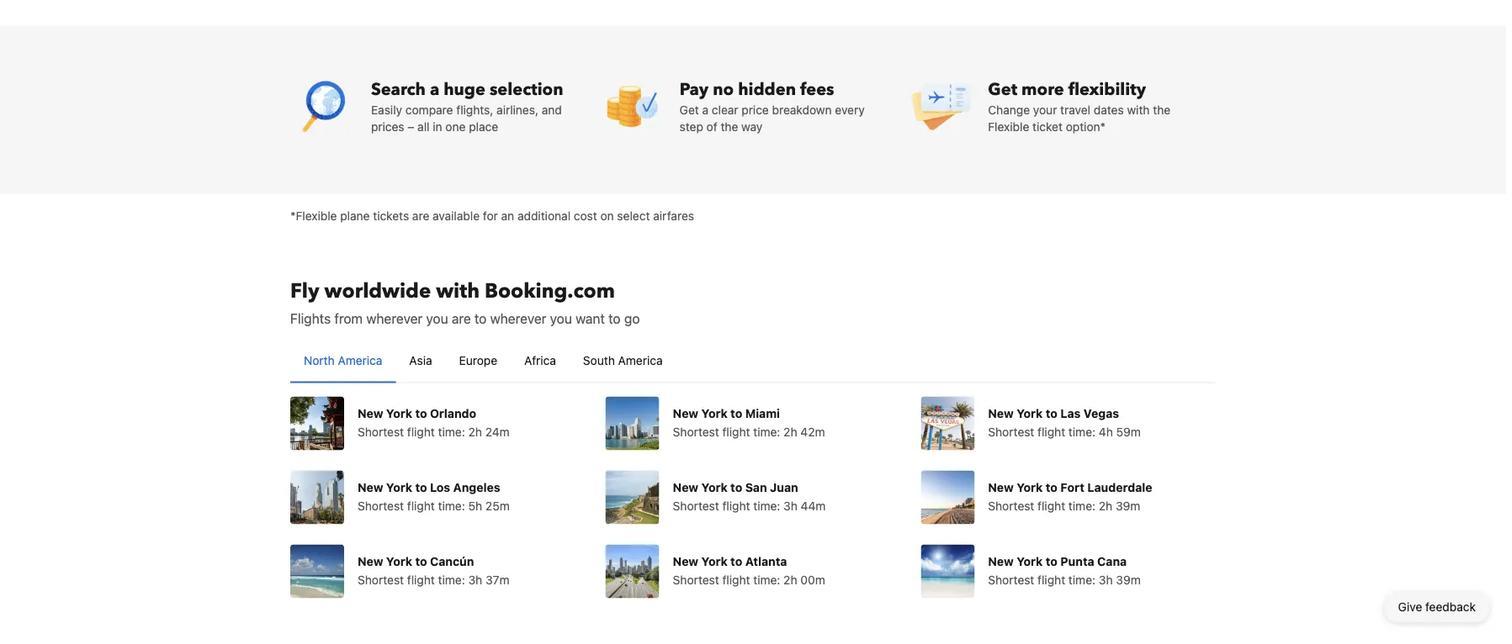 Task type: locate. For each thing, give the bounding box(es) containing it.
0 horizontal spatial a
[[430, 78, 439, 101]]

plane
[[340, 209, 370, 223]]

york left miami
[[701, 406, 728, 420]]

42m
[[801, 425, 825, 439]]

are
[[412, 209, 429, 223], [452, 311, 471, 327]]

to inside new york to fort lauderdale shortest flight time: 2h 39m
[[1046, 480, 1058, 494]]

orlando
[[430, 406, 476, 420]]

york left fort
[[1017, 480, 1043, 494]]

3h inside new york to san juan shortest flight time: 3h 44m
[[784, 499, 798, 513]]

2 horizontal spatial 3h
[[1099, 573, 1113, 587]]

flight inside new york to las vegas shortest flight time: 4h 59m
[[1038, 425, 1065, 439]]

to inside the new york to cancún shortest flight time: 3h 37m
[[415, 555, 427, 568]]

1 horizontal spatial america
[[618, 353, 663, 367]]

new right the new york to miami image
[[673, 406, 699, 420]]

south
[[583, 353, 615, 367]]

time: inside new york to orlando shortest flight time: 2h 24m
[[438, 425, 465, 439]]

clear
[[712, 103, 738, 117]]

york inside new york to fort lauderdale shortest flight time: 2h 39m
[[1017, 480, 1043, 494]]

york inside new york to orlando shortest flight time: 2h 24m
[[386, 406, 412, 420]]

new york to atlanta image
[[606, 545, 659, 599]]

new inside new york to las vegas shortest flight time: 4h 59m
[[988, 406, 1014, 420]]

shortest inside new york to las vegas shortest flight time: 4h 59m
[[988, 425, 1035, 439]]

york inside new york to los angeles shortest flight time: 5h 25m
[[386, 480, 412, 494]]

york inside 'new york to punta cana shortest flight time: 3h 39m'
[[1017, 555, 1043, 568]]

0 horizontal spatial 3h
[[468, 573, 482, 587]]

1 horizontal spatial with
[[1127, 103, 1150, 117]]

hidden
[[738, 78, 796, 101]]

*flexible plane tickets are available for an additional cost on select airfares
[[290, 209, 694, 223]]

39m inside new york to fort lauderdale shortest flight time: 2h 39m
[[1116, 499, 1141, 513]]

new for new york to fort lauderdale shortest flight time: 2h 39m
[[988, 480, 1014, 494]]

new for new york to cancún shortest flight time: 3h 37m
[[358, 555, 383, 568]]

2h inside new york to orlando shortest flight time: 2h 24m
[[468, 425, 482, 439]]

1 vertical spatial with
[[436, 278, 480, 305]]

1 vertical spatial the
[[721, 119, 738, 133]]

0 horizontal spatial wherever
[[366, 311, 423, 327]]

new inside new york to los angeles shortest flight time: 5h 25m
[[358, 480, 383, 494]]

1 america from the left
[[338, 353, 382, 367]]

2h for 42m
[[784, 425, 797, 439]]

new right new york to punta cana image
[[988, 555, 1014, 568]]

time: down san
[[753, 499, 780, 513]]

1 horizontal spatial are
[[452, 311, 471, 327]]

new york to los angeles image
[[290, 471, 344, 525]]

0 horizontal spatial are
[[412, 209, 429, 223]]

booking.com
[[485, 278, 615, 305]]

north america
[[304, 353, 382, 367]]

give
[[1398, 600, 1422, 614]]

to for new york to cancún shortest flight time: 3h 37m
[[415, 555, 427, 568]]

the
[[1153, 103, 1171, 117], [721, 119, 738, 133]]

to inside new york to orlando shortest flight time: 2h 24m
[[415, 406, 427, 420]]

juan
[[770, 480, 798, 494]]

america right the south
[[618, 353, 663, 367]]

north america button
[[290, 339, 396, 382]]

wherever down worldwide
[[366, 311, 423, 327]]

asia
[[409, 353, 432, 367]]

fees
[[800, 78, 834, 101]]

a
[[430, 78, 439, 101], [702, 103, 709, 117]]

1 39m from the top
[[1116, 499, 1141, 513]]

time: down orlando
[[438, 425, 465, 439]]

59m
[[1116, 425, 1141, 439]]

to left miami
[[731, 406, 742, 420]]

get inside pay no hidden fees get a clear price breakdown every step of the way
[[680, 103, 699, 117]]

the inside pay no hidden fees get a clear price breakdown every step of the way
[[721, 119, 738, 133]]

time: down 'los'
[[438, 499, 465, 513]]

your
[[1033, 103, 1057, 117]]

change
[[988, 103, 1030, 117]]

0 vertical spatial the
[[1153, 103, 1171, 117]]

on
[[600, 209, 614, 223]]

with inside "fly worldwide with booking.com flights from wherever you are to wherever you want to go"
[[436, 278, 480, 305]]

shortest inside the new york to cancún shortest flight time: 3h 37m
[[358, 573, 404, 587]]

york for atlanta
[[701, 555, 728, 568]]

shortest right new york to las vegas image
[[988, 425, 1035, 439]]

new
[[358, 406, 383, 420], [673, 406, 699, 420], [988, 406, 1014, 420], [358, 480, 383, 494], [673, 480, 699, 494], [988, 480, 1014, 494], [358, 555, 383, 568], [673, 555, 699, 568], [988, 555, 1014, 568]]

39m
[[1116, 499, 1141, 513], [1116, 573, 1141, 587]]

york left "las"
[[1017, 406, 1043, 420]]

york left orlando
[[386, 406, 412, 420]]

0 horizontal spatial get
[[680, 103, 699, 117]]

new right new york to cancún image
[[358, 555, 383, 568]]

new inside new york to fort lauderdale shortest flight time: 2h 39m
[[988, 480, 1014, 494]]

flight down punta
[[1038, 573, 1065, 587]]

1 vertical spatial are
[[452, 311, 471, 327]]

to left atlanta at the bottom of the page
[[731, 555, 742, 568]]

you
[[426, 311, 448, 327], [550, 311, 572, 327]]

to for new york to los angeles shortest flight time: 5h 25m
[[415, 480, 427, 494]]

1 horizontal spatial 3h
[[784, 499, 798, 513]]

time: down punta
[[1069, 573, 1096, 587]]

pay no hidden fees get a clear price breakdown every step of the way
[[680, 78, 865, 133]]

york left 'los'
[[386, 480, 412, 494]]

selection
[[490, 78, 563, 101]]

flight down "las"
[[1038, 425, 1065, 439]]

to inside the new york to atlanta shortest flight time: 2h 00m
[[731, 555, 742, 568]]

get
[[988, 78, 1017, 101], [680, 103, 699, 117]]

airlines,
[[497, 103, 539, 117]]

the down clear
[[721, 119, 738, 133]]

to
[[475, 311, 487, 327], [609, 311, 621, 327], [415, 406, 427, 420], [731, 406, 742, 420], [1046, 406, 1058, 420], [415, 480, 427, 494], [731, 480, 742, 494], [1046, 480, 1058, 494], [415, 555, 427, 568], [731, 555, 742, 568], [1046, 555, 1058, 568]]

0 horizontal spatial the
[[721, 119, 738, 133]]

flight down san
[[722, 499, 750, 513]]

1 horizontal spatial get
[[988, 78, 1017, 101]]

new right new york to las vegas image
[[988, 406, 1014, 420]]

compare
[[405, 103, 453, 117]]

york left san
[[701, 480, 728, 494]]

time: down fort
[[1069, 499, 1096, 513]]

flight down fort
[[1038, 499, 1065, 513]]

time: down atlanta at the bottom of the page
[[753, 573, 780, 587]]

new inside new york to orlando shortest flight time: 2h 24m
[[358, 406, 383, 420]]

39m inside 'new york to punta cana shortest flight time: 3h 39m'
[[1116, 573, 1141, 587]]

flight inside new york to los angeles shortest flight time: 5h 25m
[[407, 499, 435, 513]]

shortest inside new york to los angeles shortest flight time: 5h 25m
[[358, 499, 404, 513]]

3h down cana
[[1099, 573, 1113, 587]]

new right 'new york to fort lauderdale' image
[[988, 480, 1014, 494]]

0 horizontal spatial america
[[338, 353, 382, 367]]

flight down 'los'
[[407, 499, 435, 513]]

new york to orlando shortest flight time: 2h 24m
[[358, 406, 510, 439]]

2 america from the left
[[618, 353, 663, 367]]

0 vertical spatial get
[[988, 78, 1017, 101]]

1 vertical spatial 39m
[[1116, 573, 1141, 587]]

to for new york to punta cana shortest flight time: 3h 39m
[[1046, 555, 1058, 568]]

a inside the search a huge selection easily compare flights, airlines, and prices – all in one place
[[430, 78, 439, 101]]

new right the new york to los angeles image
[[358, 480, 383, 494]]

0 horizontal spatial you
[[426, 311, 448, 327]]

new inside 'new york to miami shortest flight time: 2h 42m'
[[673, 406, 699, 420]]

york inside new york to las vegas shortest flight time: 4h 59m
[[1017, 406, 1043, 420]]

york inside 'new york to miami shortest flight time: 2h 42m'
[[701, 406, 728, 420]]

2 39m from the top
[[1116, 573, 1141, 587]]

an
[[501, 209, 514, 223]]

2h inside the new york to atlanta shortest flight time: 2h 00m
[[784, 573, 797, 587]]

shortest right the new york to los angeles image
[[358, 499, 404, 513]]

1 horizontal spatial the
[[1153, 103, 1171, 117]]

you down booking.com
[[550, 311, 572, 327]]

to left orlando
[[415, 406, 427, 420]]

39m down cana
[[1116, 573, 1141, 587]]

3h
[[784, 499, 798, 513], [468, 573, 482, 587], [1099, 573, 1113, 587]]

new york to miami shortest flight time: 2h 42m
[[673, 406, 825, 439]]

*flexible
[[290, 209, 337, 223]]

to inside 'new york to punta cana shortest flight time: 3h 39m'
[[1046, 555, 1058, 568]]

with right dates on the top right of the page
[[1127, 103, 1150, 117]]

new york to atlanta shortest flight time: 2h 00m
[[673, 555, 825, 587]]

flight inside new york to orlando shortest flight time: 2h 24m
[[407, 425, 435, 439]]

angeles
[[453, 480, 500, 494]]

0 vertical spatial a
[[430, 78, 439, 101]]

time: down miami
[[753, 425, 780, 439]]

37m
[[486, 573, 510, 587]]

miami
[[745, 406, 780, 420]]

0 vertical spatial with
[[1127, 103, 1150, 117]]

time: inside new york to san juan shortest flight time: 3h 44m
[[753, 499, 780, 513]]

time: inside the new york to atlanta shortest flight time: 2h 00m
[[753, 573, 780, 587]]

shortest right new york to punta cana image
[[988, 573, 1035, 587]]

new york to san juan image
[[606, 471, 659, 525]]

flexible
[[988, 119, 1029, 133]]

to inside new york to los angeles shortest flight time: 5h 25m
[[415, 480, 427, 494]]

york inside the new york to cancún shortest flight time: 3h 37m
[[386, 555, 412, 568]]

new for new york to orlando shortest flight time: 2h 24m
[[358, 406, 383, 420]]

fly worldwide with booking.com flights from wherever you are to wherever you want to go
[[290, 278, 640, 327]]

from
[[334, 311, 363, 327]]

new inside the new york to cancún shortest flight time: 3h 37m
[[358, 555, 383, 568]]

flight down atlanta at the bottom of the page
[[722, 573, 750, 587]]

flexibility
[[1068, 78, 1146, 101]]

york left punta
[[1017, 555, 1043, 568]]

shortest right the new york to orlando "image"
[[358, 425, 404, 439]]

new inside new york to san juan shortest flight time: 3h 44m
[[673, 480, 699, 494]]

shortest inside 'new york to punta cana shortest flight time: 3h 39m'
[[988, 573, 1035, 587]]

york left cancún
[[386, 555, 412, 568]]

price
[[742, 103, 769, 117]]

are up europe
[[452, 311, 471, 327]]

2 you from the left
[[550, 311, 572, 327]]

3h down juan
[[784, 499, 798, 513]]

shortest right the new york to atlanta 'image'
[[673, 573, 719, 587]]

1 vertical spatial get
[[680, 103, 699, 117]]

with
[[1127, 103, 1150, 117], [436, 278, 480, 305]]

you up the asia
[[426, 311, 448, 327]]

2h
[[468, 425, 482, 439], [784, 425, 797, 439], [1099, 499, 1113, 513], [784, 573, 797, 587]]

york for punta
[[1017, 555, 1043, 568]]

breakdown
[[772, 103, 832, 117]]

york for san
[[701, 480, 728, 494]]

wherever down booking.com
[[490, 311, 547, 327]]

a up of on the left of the page
[[702, 103, 709, 117]]

los
[[430, 480, 450, 494]]

25m
[[485, 499, 510, 513]]

to for new york to san juan shortest flight time: 3h 44m
[[731, 480, 742, 494]]

flight inside the new york to cancún shortest flight time: 3h 37m
[[407, 573, 435, 587]]

shortest right the new york to miami image
[[673, 425, 719, 439]]

new inside the new york to atlanta shortest flight time: 2h 00m
[[673, 555, 699, 568]]

with inside get more flexibility change your travel dates with the flexible ticket option*
[[1127, 103, 1150, 117]]

3h left 37m
[[468, 573, 482, 587]]

to for new york to miami shortest flight time: 2h 42m
[[731, 406, 742, 420]]

to for new york to las vegas shortest flight time: 4h 59m
[[1046, 406, 1058, 420]]

0 vertical spatial 39m
[[1116, 499, 1141, 513]]

flight inside new york to san juan shortest flight time: 3h 44m
[[722, 499, 750, 513]]

new right the new york to orlando "image"
[[358, 406, 383, 420]]

york left atlanta at the bottom of the page
[[701, 555, 728, 568]]

to inside new york to san juan shortest flight time: 3h 44m
[[731, 480, 742, 494]]

york inside the new york to atlanta shortest flight time: 2h 00m
[[701, 555, 728, 568]]

2h down lauderdale
[[1099, 499, 1113, 513]]

39m down lauderdale
[[1116, 499, 1141, 513]]

get up change
[[988, 78, 1017, 101]]

to left cancún
[[415, 555, 427, 568]]

wherever
[[366, 311, 423, 327], [490, 311, 547, 327]]

get more flexibility change your travel dates with the flexible ticket option*
[[988, 78, 1171, 133]]

2h left 00m
[[784, 573, 797, 587]]

to for new york to fort lauderdale shortest flight time: 2h 39m
[[1046, 480, 1058, 494]]

with up europe
[[436, 278, 480, 305]]

2h inside new york to fort lauderdale shortest flight time: 2h 39m
[[1099, 499, 1113, 513]]

to left punta
[[1046, 555, 1058, 568]]

2h left the 42m
[[784, 425, 797, 439]]

flight inside 'new york to miami shortest flight time: 2h 42m'
[[722, 425, 750, 439]]

shortest right new york to cancún image
[[358, 573, 404, 587]]

give feedback
[[1398, 600, 1476, 614]]

are right "tickets"
[[412, 209, 429, 223]]

to inside new york to las vegas shortest flight time: 4h 59m
[[1046, 406, 1058, 420]]

flight down orlando
[[407, 425, 435, 439]]

york
[[386, 406, 412, 420], [701, 406, 728, 420], [1017, 406, 1043, 420], [386, 480, 412, 494], [701, 480, 728, 494], [1017, 480, 1043, 494], [386, 555, 412, 568], [701, 555, 728, 568], [1017, 555, 1043, 568]]

to left san
[[731, 480, 742, 494]]

time: inside new york to los angeles shortest flight time: 5h 25m
[[438, 499, 465, 513]]

to left 'los'
[[415, 480, 427, 494]]

1 horizontal spatial you
[[550, 311, 572, 327]]

3h for new york to san juan
[[784, 499, 798, 513]]

shortest right 'new york to fort lauderdale' image
[[988, 499, 1035, 513]]

time:
[[438, 425, 465, 439], [753, 425, 780, 439], [1069, 425, 1096, 439], [438, 499, 465, 513], [753, 499, 780, 513], [1069, 499, 1096, 513], [438, 573, 465, 587], [753, 573, 780, 587], [1069, 573, 1096, 587]]

1 horizontal spatial a
[[702, 103, 709, 117]]

a up compare
[[430, 78, 439, 101]]

to inside 'new york to miami shortest flight time: 2h 42m'
[[731, 406, 742, 420]]

europe
[[459, 353, 497, 367]]

new york to fort lauderdale shortest flight time: 2h 39m
[[988, 480, 1153, 513]]

2h left 24m
[[468, 425, 482, 439]]

get up step
[[680, 103, 699, 117]]

1 vertical spatial a
[[702, 103, 709, 117]]

3h inside 'new york to punta cana shortest flight time: 3h 39m'
[[1099, 573, 1113, 587]]

are inside "fly worldwide with booking.com flights from wherever you are to wherever you want to go"
[[452, 311, 471, 327]]

0 vertical spatial are
[[412, 209, 429, 223]]

2 wherever from the left
[[490, 311, 547, 327]]

new right the new york to atlanta 'image'
[[673, 555, 699, 568]]

time: down "las"
[[1069, 425, 1096, 439]]

flight
[[407, 425, 435, 439], [722, 425, 750, 439], [1038, 425, 1065, 439], [407, 499, 435, 513], [722, 499, 750, 513], [1038, 499, 1065, 513], [407, 573, 435, 587], [722, 573, 750, 587], [1038, 573, 1065, 587]]

new inside 'new york to punta cana shortest flight time: 3h 39m'
[[988, 555, 1014, 568]]

new york to cancún image
[[290, 545, 344, 599]]

new right new york to san juan image
[[673, 480, 699, 494]]

america right north
[[338, 353, 382, 367]]

2h inside 'new york to miami shortest flight time: 2h 42m'
[[784, 425, 797, 439]]

time: down cancún
[[438, 573, 465, 587]]

0 horizontal spatial with
[[436, 278, 480, 305]]

york inside new york to san juan shortest flight time: 3h 44m
[[701, 480, 728, 494]]

no
[[713, 78, 734, 101]]

new for new york to miami shortest flight time: 2h 42m
[[673, 406, 699, 420]]

tab list
[[290, 339, 1216, 384]]

shortest right new york to san juan image
[[673, 499, 719, 513]]

new for new york to los angeles shortest flight time: 5h 25m
[[358, 480, 383, 494]]

the right dates on the top right of the page
[[1153, 103, 1171, 117]]

flight down miami
[[722, 425, 750, 439]]

1 horizontal spatial wherever
[[490, 311, 547, 327]]

to left fort
[[1046, 480, 1058, 494]]

america
[[338, 353, 382, 367], [618, 353, 663, 367]]

new for new york to las vegas shortest flight time: 4h 59m
[[988, 406, 1014, 420]]

flight down cancún
[[407, 573, 435, 587]]

to left "las"
[[1046, 406, 1058, 420]]

to for new york to orlando shortest flight time: 2h 24m
[[415, 406, 427, 420]]



Task type: vqa. For each thing, say whether or not it's contained in the screenshot.
Airport inside the NTE NANTES ATLANTIQUE AIRPORT NANTES, PAYS DE LA LOIRE, FRANCE
no



Task type: describe. For each thing, give the bounding box(es) containing it.
39m for shortest flight time: 2h 39m
[[1116, 499, 1141, 513]]

go
[[624, 311, 640, 327]]

available
[[433, 209, 480, 223]]

cana
[[1097, 555, 1127, 568]]

york for orlando
[[386, 406, 412, 420]]

new york to los angeles shortest flight time: 5h 25m
[[358, 480, 510, 513]]

every
[[835, 103, 865, 117]]

airfares
[[653, 209, 694, 223]]

flight inside the new york to atlanta shortest flight time: 2h 00m
[[722, 573, 750, 587]]

san
[[745, 480, 767, 494]]

dates
[[1094, 103, 1124, 117]]

york for miami
[[701, 406, 728, 420]]

select
[[617, 209, 650, 223]]

europe button
[[446, 339, 511, 382]]

time: inside 'new york to punta cana shortest flight time: 3h 39m'
[[1069, 573, 1096, 587]]

new for new york to punta cana shortest flight time: 3h 39m
[[988, 555, 1014, 568]]

new york to cancún shortest flight time: 3h 37m
[[358, 555, 510, 587]]

to left go
[[609, 311, 621, 327]]

24m
[[485, 425, 510, 439]]

africa button
[[511, 339, 570, 382]]

tab list containing north america
[[290, 339, 1216, 384]]

america for north america
[[338, 353, 382, 367]]

1 you from the left
[[426, 311, 448, 327]]

flight inside new york to fort lauderdale shortest flight time: 2h 39m
[[1038, 499, 1065, 513]]

1 wherever from the left
[[366, 311, 423, 327]]

shortest inside new york to fort lauderdale shortest flight time: 2h 39m
[[988, 499, 1035, 513]]

travel
[[1060, 103, 1091, 117]]

easily
[[371, 103, 402, 117]]

of
[[707, 119, 718, 133]]

pay
[[680, 78, 709, 101]]

vegas
[[1084, 406, 1119, 420]]

las
[[1061, 406, 1081, 420]]

new for new york to atlanta shortest flight time: 2h 00m
[[673, 555, 699, 568]]

a inside pay no hidden fees get a clear price breakdown every step of the way
[[702, 103, 709, 117]]

new for new york to san juan shortest flight time: 3h 44m
[[673, 480, 699, 494]]

york for fort
[[1017, 480, 1043, 494]]

to up europe
[[475, 311, 487, 327]]

new york to punta cana image
[[921, 545, 975, 599]]

time: inside the new york to cancún shortest flight time: 3h 37m
[[438, 573, 465, 587]]

all
[[418, 119, 430, 133]]

fort
[[1061, 480, 1085, 494]]

shortest inside 'new york to miami shortest flight time: 2h 42m'
[[673, 425, 719, 439]]

prices
[[371, 119, 404, 133]]

39m for shortest flight time: 3h 39m
[[1116, 573, 1141, 587]]

want
[[576, 311, 605, 327]]

way
[[741, 119, 763, 133]]

new york to fort lauderdale image
[[921, 471, 975, 525]]

more
[[1022, 78, 1064, 101]]

flight inside 'new york to punta cana shortest flight time: 3h 39m'
[[1038, 573, 1065, 587]]

5h
[[468, 499, 482, 513]]

time: inside 'new york to miami shortest flight time: 2h 42m'
[[753, 425, 780, 439]]

3h for new york to punta cana
[[1099, 573, 1113, 587]]

time: inside new york to fort lauderdale shortest flight time: 2h 39m
[[1069, 499, 1096, 513]]

cost
[[574, 209, 597, 223]]

search
[[371, 78, 426, 101]]

3h inside the new york to cancún shortest flight time: 3h 37m
[[468, 573, 482, 587]]

cancún
[[430, 555, 474, 568]]

44m
[[801, 499, 826, 513]]

feedback
[[1426, 600, 1476, 614]]

asia button
[[396, 339, 446, 382]]

new york to punta cana shortest flight time: 3h 39m
[[988, 555, 1141, 587]]

africa
[[524, 353, 556, 367]]

fly
[[290, 278, 319, 305]]

punta
[[1061, 555, 1095, 568]]

the inside get more flexibility change your travel dates with the flexible ticket option*
[[1153, 103, 1171, 117]]

to for new york to atlanta shortest flight time: 2h 00m
[[731, 555, 742, 568]]

one
[[446, 119, 466, 133]]

flights
[[290, 311, 331, 327]]

additional
[[517, 209, 571, 223]]

flights,
[[456, 103, 493, 117]]

4h
[[1099, 425, 1113, 439]]

south america
[[583, 353, 663, 367]]

00m
[[801, 573, 825, 587]]

tickets
[[373, 209, 409, 223]]

atlanta
[[745, 555, 787, 568]]

huge
[[444, 78, 485, 101]]

shortest inside the new york to atlanta shortest flight time: 2h 00m
[[673, 573, 719, 587]]

lauderdale
[[1088, 480, 1153, 494]]

place
[[469, 119, 498, 133]]

york for cancún
[[386, 555, 412, 568]]

2h for 00m
[[784, 573, 797, 587]]

shortest inside new york to san juan shortest flight time: 3h 44m
[[673, 499, 719, 513]]

america for south america
[[618, 353, 663, 367]]

new york to las vegas shortest flight time: 4h 59m
[[988, 406, 1141, 439]]

new york to las vegas image
[[921, 397, 975, 451]]

york for las
[[1017, 406, 1043, 420]]

shortest inside new york to orlando shortest flight time: 2h 24m
[[358, 425, 404, 439]]

in
[[433, 119, 442, 133]]

–
[[408, 119, 414, 133]]

ticket
[[1033, 119, 1063, 133]]

search a huge selection easily compare flights, airlines, and prices – all in one place
[[371, 78, 563, 133]]

step
[[680, 119, 703, 133]]

get inside get more flexibility change your travel dates with the flexible ticket option*
[[988, 78, 1017, 101]]

south america button
[[570, 339, 676, 382]]

and
[[542, 103, 562, 117]]

2h for 24m
[[468, 425, 482, 439]]

york for los
[[386, 480, 412, 494]]

time: inside new york to las vegas shortest flight time: 4h 59m
[[1069, 425, 1096, 439]]

north
[[304, 353, 335, 367]]

give feedback button
[[1385, 592, 1489, 623]]

new york to orlando image
[[290, 397, 344, 451]]

new york to miami image
[[606, 397, 659, 451]]

new york to san juan shortest flight time: 3h 44m
[[673, 480, 826, 513]]

worldwide
[[324, 278, 431, 305]]

for
[[483, 209, 498, 223]]

option*
[[1066, 119, 1106, 133]]



